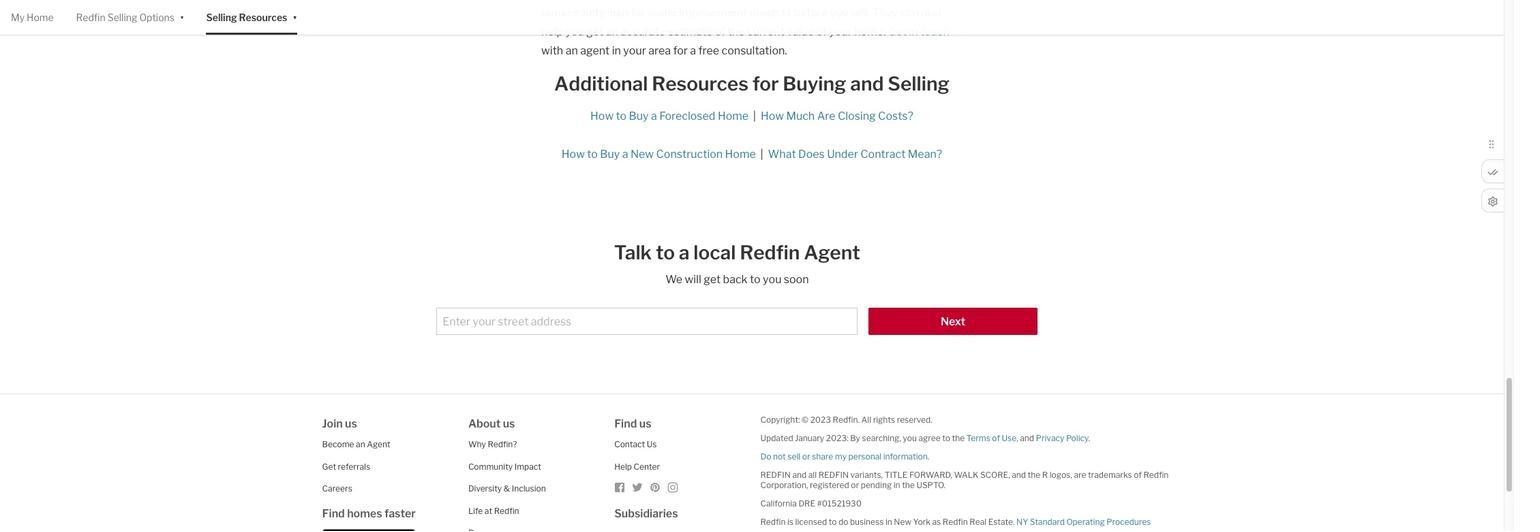 Task type: locate. For each thing, give the bounding box(es) containing it.
2 horizontal spatial selling
[[888, 72, 950, 95]]

1 horizontal spatial selling
[[206, 12, 237, 23]]

0 horizontal spatial an
[[356, 440, 365, 450]]

and up closing
[[851, 72, 884, 95]]

get up the careers
[[322, 462, 336, 472]]

0 vertical spatial |
[[754, 110, 756, 123]]

diversity & inclusion button
[[468, 484, 546, 495]]

home down the a at the top of page
[[542, 6, 571, 19]]

0 vertical spatial find
[[615, 418, 637, 431]]

1 vertical spatial |
[[761, 148, 764, 161]]

a
[[542, 0, 550, 0]]

0 horizontal spatial your
[[624, 44, 646, 57]]

a left foreclosed
[[651, 110, 657, 123]]

1 vertical spatial help
[[542, 25, 563, 38]]

value
[[787, 25, 814, 38]]

1 horizontal spatial or
[[851, 481, 859, 491]]

touch
[[921, 25, 950, 38]]

diversity & inclusion
[[468, 484, 546, 495]]

0 vertical spatial your
[[830, 25, 852, 38]]

a left free
[[690, 44, 696, 57]]

redfin pinterest image
[[650, 483, 661, 494]]

and
[[832, 0, 851, 0], [851, 72, 884, 95], [1020, 434, 1035, 444], [793, 471, 807, 481], [1012, 471, 1026, 481]]

get
[[888, 25, 907, 38], [322, 462, 336, 472]]

how for home
[[591, 110, 614, 123]]

2 ▾ from the left
[[293, 11, 297, 22]]

2 us from the left
[[503, 418, 515, 431]]

redfin twitter image
[[632, 483, 643, 494]]

back
[[723, 273, 748, 286]]

can down taking
[[901, 6, 919, 19]]

0 vertical spatial agent
[[644, 0, 673, 0]]

1 horizontal spatial |
[[761, 148, 764, 161]]

find homes faster
[[322, 508, 416, 521]]

1 horizontal spatial new
[[894, 518, 912, 528]]

0 vertical spatial help
[[696, 0, 718, 0]]

community impact button
[[468, 462, 541, 472]]

and right , in the right bottom of the page
[[1020, 434, 1035, 444]]

an down loan
[[606, 25, 618, 38]]

or left pending
[[851, 481, 859, 491]]

0 horizontal spatial for
[[631, 6, 646, 19]]

real
[[588, 0, 607, 0]]

my
[[835, 452, 847, 463]]

1 horizontal spatial find
[[615, 418, 637, 431]]

my home
[[11, 12, 54, 23]]

help
[[696, 0, 718, 0], [542, 25, 563, 38]]

contract
[[861, 148, 906, 161]]

us up redfin?
[[503, 418, 515, 431]]

2 horizontal spatial how
[[761, 110, 784, 123]]

1 horizontal spatial your
[[830, 25, 852, 38]]

get inside get in touch with an agent in your area for a free consultation.
[[888, 25, 907, 38]]

for inside a redfin real estate agent can help you evaluate the pros and cons of taking out a home equity loan for home improvement projects before you sell. they can also help you get an accurate estimate of the current value of your home.
[[631, 6, 646, 19]]

Enter your street address search field
[[437, 308, 858, 336]]

in right business
[[886, 518, 893, 528]]

0 horizontal spatial can
[[676, 0, 694, 0]]

2 horizontal spatial for
[[753, 72, 779, 95]]

of right the trademarks at the right of the page
[[1134, 471, 1142, 481]]

0 horizontal spatial get
[[322, 462, 336, 472]]

mean?
[[908, 148, 943, 161]]

home down how to buy a foreclosed home | how much are closing costs?
[[725, 148, 756, 161]]

redfin is licensed to do business in new york as redfin real estate. ny standard operating procedures
[[761, 518, 1151, 528]]

▾ inside "redfin selling options ▾"
[[180, 11, 184, 22]]

forward,
[[910, 471, 953, 481]]

. right privacy
[[1089, 434, 1091, 444]]

1 vertical spatial home
[[718, 110, 749, 123]]

0 horizontal spatial get
[[587, 25, 604, 38]]

0 horizontal spatial ▾
[[180, 11, 184, 22]]

help up with at top left
[[542, 25, 563, 38]]

0 vertical spatial new
[[631, 148, 654, 161]]

home right my
[[27, 12, 54, 23]]

home
[[27, 12, 54, 23], [718, 110, 749, 123], [725, 148, 756, 161]]

1 horizontal spatial help
[[696, 0, 718, 0]]

get right will
[[704, 273, 721, 286]]

0 horizontal spatial find
[[322, 508, 345, 521]]

buy
[[629, 110, 649, 123], [600, 148, 620, 161]]

us for about us
[[503, 418, 515, 431]]

registered
[[810, 481, 850, 491]]

redfin
[[761, 471, 791, 481], [819, 471, 849, 481]]

center
[[634, 462, 660, 472]]

▾ right the options
[[180, 11, 184, 22]]

of right value
[[817, 25, 827, 38]]

operating
[[1067, 518, 1105, 528]]

an inside a redfin real estate agent can help you evaluate the pros and cons of taking out a home equity loan for home improvement projects before you sell. they can also help you get an accurate estimate of the current value of your home.
[[606, 25, 618, 38]]

new left 'york'
[[894, 518, 912, 528]]

does
[[799, 148, 825, 161]]

0 vertical spatial for
[[631, 6, 646, 19]]

selling up costs?
[[888, 72, 950, 95]]

your down the sell.
[[830, 25, 852, 38]]

0 vertical spatial resources
[[239, 12, 287, 23]]

privacy policy link
[[1036, 434, 1089, 444]]

| left what
[[761, 148, 764, 161]]

licensed
[[796, 518, 827, 528]]

1 vertical spatial can
[[901, 6, 919, 19]]

2023:
[[826, 434, 849, 444]]

to
[[616, 110, 627, 123], [587, 148, 598, 161], [656, 241, 675, 265], [750, 273, 761, 286], [943, 434, 951, 444], [829, 518, 837, 528]]

copyright:
[[761, 415, 800, 426]]

how much are closing costs? link
[[761, 110, 914, 123]]

redfin right the trademarks at the right of the page
[[1144, 471, 1169, 481]]

1 vertical spatial your
[[624, 44, 646, 57]]

redfin inside "redfin selling options ▾"
[[76, 12, 105, 23]]

in left touch
[[909, 25, 918, 38]]

community impact
[[468, 462, 541, 472]]

selling right the options
[[206, 12, 237, 23]]

0 vertical spatial an
[[606, 25, 618, 38]]

1 vertical spatial .
[[928, 452, 930, 463]]

and inside a redfin real estate agent can help you evaluate the pros and cons of taking out a home equity loan for home improvement projects before you sell. they can also help you get an accurate estimate of the current value of your home.
[[832, 0, 851, 0]]

1 horizontal spatial agent
[[644, 0, 673, 0]]

redfin instagram image
[[668, 483, 679, 494]]

redfin inside redfin and all redfin variants, title forward, walk score, and the r logos, are trademarks of redfin corporation, registered or pending in the uspto.
[[1144, 471, 1169, 481]]

us right join
[[345, 418, 357, 431]]

of inside redfin and all redfin variants, title forward, walk score, and the r logos, are trademarks of redfin corporation, registered or pending in the uspto.
[[1134, 471, 1142, 481]]

we will get back to you soon
[[666, 273, 809, 286]]

selling inside selling resources ▾
[[206, 12, 237, 23]]

can up 'improvement'
[[676, 0, 694, 0]]

download the redfin app on the apple app store image
[[322, 530, 415, 532]]

taking
[[893, 0, 925, 0]]

1 vertical spatial resources
[[652, 72, 749, 95]]

for down consultation. at the top of page
[[753, 72, 779, 95]]

estimate
[[668, 25, 713, 38]]

or right sell at right
[[803, 452, 811, 463]]

2 horizontal spatial us
[[640, 418, 652, 431]]

a down how to buy a foreclosed home link
[[622, 148, 628, 161]]

talk to a local redfin agent
[[614, 241, 861, 265]]

3 us from the left
[[640, 418, 652, 431]]

1 vertical spatial agent
[[367, 440, 391, 450]]

1 vertical spatial get
[[704, 273, 721, 286]]

will
[[685, 273, 702, 286]]

redfin inside a redfin real estate agent can help you evaluate the pros and cons of taking out a home equity loan for home improvement projects before you sell. they can also help you get an accurate estimate of the current value of your home.
[[552, 0, 585, 0]]

redfin down the my
[[819, 471, 849, 481]]

buying
[[783, 72, 847, 95]]

in inside redfin and all redfin variants, title forward, walk score, and the r logos, are trademarks of redfin corporation, registered or pending in the uspto.
[[894, 481, 901, 491]]

2 home from the left
[[648, 6, 677, 19]]

1 horizontal spatial buy
[[629, 110, 649, 123]]

2 horizontal spatial an
[[606, 25, 618, 38]]

the left uspto.
[[902, 481, 915, 491]]

accurate
[[621, 25, 665, 38]]

selling left the options
[[108, 12, 137, 23]]

the up before
[[787, 0, 804, 0]]

1 vertical spatial get
[[322, 462, 336, 472]]

1 horizontal spatial home
[[648, 6, 677, 19]]

1 horizontal spatial .
[[1089, 434, 1091, 444]]

selling inside "redfin selling options ▾"
[[108, 12, 137, 23]]

2 redfin from the left
[[819, 471, 849, 481]]

1 horizontal spatial redfin
[[819, 471, 849, 481]]

0 vertical spatial get
[[888, 25, 907, 38]]

contact us button
[[615, 440, 657, 450]]

redfin left 'is'
[[761, 518, 786, 528]]

your down the 'accurate'
[[624, 44, 646, 57]]

0 horizontal spatial .
[[928, 452, 930, 463]]

your inside get in touch with an agent in your area for a free consultation.
[[624, 44, 646, 57]]

referrals
[[338, 462, 370, 472]]

and right the pros
[[832, 0, 851, 0]]

of up they at the right of page
[[880, 0, 890, 0]]

an right become
[[356, 440, 365, 450]]

logos,
[[1050, 471, 1073, 481]]

| down additional resources for buying and selling
[[754, 110, 756, 123]]

r
[[1043, 471, 1048, 481]]

redfin down not at the bottom right
[[761, 471, 791, 481]]

1 us from the left
[[345, 418, 357, 431]]

1 vertical spatial an
[[566, 44, 578, 57]]

0 vertical spatial agent
[[804, 241, 861, 265]]

,
[[1017, 434, 1019, 444]]

estate
[[609, 0, 642, 0]]

how to buy a foreclosed home | how much are closing costs?
[[591, 110, 914, 123]]

0 horizontal spatial |
[[754, 110, 756, 123]]

resources inside selling resources ▾
[[239, 12, 287, 23]]

agent up 'soon'
[[804, 241, 861, 265]]

0 horizontal spatial buy
[[600, 148, 620, 161]]

0 vertical spatial .
[[1089, 434, 1091, 444]]

you
[[721, 0, 739, 0], [830, 6, 849, 19], [566, 25, 584, 38], [763, 273, 782, 286], [903, 434, 917, 444]]

agent up referrals
[[367, 440, 391, 450]]

with
[[542, 44, 563, 57]]

0 horizontal spatial selling
[[108, 12, 137, 23]]

get
[[587, 25, 604, 38], [704, 273, 721, 286]]

0 horizontal spatial home
[[542, 6, 571, 19]]

1 vertical spatial new
[[894, 518, 912, 528]]

agent up additional at the top left of the page
[[581, 44, 610, 57]]

become an agent
[[322, 440, 391, 450]]

new down how to buy a foreclosed home link
[[631, 148, 654, 161]]

find down careers button
[[322, 508, 345, 521]]

0 horizontal spatial or
[[803, 452, 811, 463]]

1 vertical spatial or
[[851, 481, 859, 491]]

1 horizontal spatial ▾
[[293, 11, 297, 22]]

. down "agree"
[[928, 452, 930, 463]]

do not sell or share my personal information link
[[761, 452, 928, 463]]

buy for foreclosed
[[629, 110, 649, 123]]

0 horizontal spatial agent
[[581, 44, 610, 57]]

an inside get in touch with an agent in your area for a free consultation.
[[566, 44, 578, 57]]

1 horizontal spatial how
[[591, 110, 614, 123]]

1 ▾ from the left
[[180, 11, 184, 22]]

us up us
[[640, 418, 652, 431]]

redfin right "my home"
[[76, 12, 105, 23]]

get for in
[[888, 25, 907, 38]]

1 horizontal spatial an
[[566, 44, 578, 57]]

buy for new
[[600, 148, 620, 161]]

searching,
[[862, 434, 902, 444]]

1 home from the left
[[542, 6, 571, 19]]

0 vertical spatial can
[[676, 0, 694, 0]]

updated
[[761, 434, 794, 444]]

life
[[468, 507, 483, 517]]

in right pending
[[894, 481, 901, 491]]

an right with at top left
[[566, 44, 578, 57]]

0 vertical spatial buy
[[629, 110, 649, 123]]

home down additional resources for buying and selling
[[718, 110, 749, 123]]

do
[[761, 452, 772, 463]]

careers button
[[322, 484, 352, 495]]

you down the equity
[[566, 25, 584, 38]]

the up consultation. at the top of page
[[728, 25, 745, 38]]

a right out
[[946, 0, 952, 0]]

get down the equity
[[587, 25, 604, 38]]

join us
[[322, 418, 357, 431]]

redfin right the a at the top of page
[[552, 0, 585, 0]]

find for find homes faster
[[322, 508, 345, 521]]

1 horizontal spatial get
[[704, 273, 721, 286]]

get down they at the right of page
[[888, 25, 907, 38]]

1 horizontal spatial resources
[[652, 72, 749, 95]]

sell
[[788, 452, 801, 463]]

agent right the estate
[[644, 0, 673, 0]]

for right area
[[673, 44, 688, 57]]

1 vertical spatial for
[[673, 44, 688, 57]]

resources for additional
[[652, 72, 749, 95]]

home up the 'accurate'
[[648, 6, 677, 19]]

get inside a redfin real estate agent can help you evaluate the pros and cons of taking out a home equity loan for home improvement projects before you sell. they can also help you get an accurate estimate of the current value of your home.
[[587, 25, 604, 38]]

0 horizontal spatial resources
[[239, 12, 287, 23]]

1 horizontal spatial us
[[503, 418, 515, 431]]

us for find us
[[640, 418, 652, 431]]

rights
[[873, 415, 896, 426]]

loan
[[607, 6, 629, 19]]

updated january 2023: by searching, you agree to the terms of use , and privacy policy .
[[761, 434, 1091, 444]]

ny standard operating procedures link
[[1017, 518, 1151, 528]]

0 vertical spatial home
[[27, 12, 54, 23]]

of left "use"
[[993, 434, 1000, 444]]

what
[[768, 148, 796, 161]]

1 vertical spatial agent
[[581, 44, 610, 57]]

1 horizontal spatial for
[[673, 44, 688, 57]]

home.
[[855, 25, 886, 38]]

▾ right selling resources link
[[293, 11, 297, 22]]

▾
[[180, 11, 184, 22], [293, 11, 297, 22]]

subsidiaries
[[615, 508, 678, 521]]

business
[[850, 518, 884, 528]]

help up 'improvement'
[[696, 0, 718, 0]]

1 vertical spatial buy
[[600, 148, 620, 161]]

why redfin? button
[[468, 440, 517, 450]]

copyright: © 2023 redfin. all rights reserved.
[[761, 415, 933, 426]]

1 horizontal spatial get
[[888, 25, 907, 38]]

0 horizontal spatial redfin
[[761, 471, 791, 481]]

0 vertical spatial or
[[803, 452, 811, 463]]

1 vertical spatial find
[[322, 508, 345, 521]]

0 horizontal spatial how
[[562, 148, 585, 161]]

0 vertical spatial get
[[587, 25, 604, 38]]

0 horizontal spatial us
[[345, 418, 357, 431]]

can
[[676, 0, 694, 0], [901, 6, 919, 19]]

find up contact
[[615, 418, 637, 431]]

home
[[542, 6, 571, 19], [648, 6, 677, 19]]

for down the estate
[[631, 6, 646, 19]]



Task type: vqa. For each thing, say whether or not it's contained in the screenshot.
4
no



Task type: describe. For each thing, give the bounding box(es) containing it.
uspto.
[[917, 481, 946, 491]]

procedures
[[1107, 518, 1151, 528]]

1 redfin from the left
[[761, 471, 791, 481]]

get in touch with an agent in your area for a free consultation.
[[542, 25, 950, 57]]

why
[[468, 440, 486, 450]]

get for referrals
[[322, 462, 336, 472]]

resources for selling
[[239, 12, 287, 23]]

use
[[1002, 434, 1017, 444]]

&
[[504, 484, 510, 495]]

a up will
[[679, 241, 690, 265]]

not
[[773, 452, 786, 463]]

0 horizontal spatial new
[[631, 148, 654, 161]]

you left the sell.
[[830, 6, 849, 19]]

life at redfin button
[[468, 507, 519, 517]]

terms
[[967, 434, 991, 444]]

the left the terms
[[952, 434, 965, 444]]

reserved.
[[897, 415, 933, 426]]

us
[[647, 440, 657, 450]]

corporation,
[[761, 481, 809, 491]]

next
[[941, 316, 966, 329]]

faster
[[385, 508, 416, 521]]

my
[[11, 12, 25, 23]]

or inside redfin and all redfin variants, title forward, walk score, and the r logos, are trademarks of redfin corporation, registered or pending in the uspto.
[[851, 481, 859, 491]]

find us
[[615, 418, 652, 431]]

before
[[794, 6, 828, 19]]

additional
[[555, 72, 648, 95]]

redfin facebook image
[[615, 483, 626, 494]]

in down the 'accurate'
[[612, 44, 621, 57]]

become an agent button
[[322, 440, 391, 450]]

you up information
[[903, 434, 917, 444]]

community
[[468, 462, 513, 472]]

cons
[[853, 0, 877, 0]]

how to buy a new construction home | what does under contract mean?
[[562, 148, 943, 161]]

why redfin?
[[468, 440, 517, 450]]

#01521930
[[817, 499, 862, 510]]

impact
[[515, 462, 541, 472]]

a inside get in touch with an agent in your area for a free consultation.
[[690, 44, 696, 57]]

pros
[[807, 0, 829, 0]]

terms of use link
[[967, 434, 1017, 444]]

walk
[[955, 471, 979, 481]]

personal
[[849, 452, 882, 463]]

redfin.
[[833, 415, 860, 426]]

do
[[839, 518, 849, 528]]

california
[[761, 499, 797, 510]]

soon
[[784, 273, 809, 286]]

careers
[[322, 484, 352, 495]]

how to buy a foreclosed home link
[[591, 110, 749, 123]]

redfin?
[[488, 440, 517, 450]]

and right score,
[[1012, 471, 1026, 481]]

help
[[615, 462, 632, 472]]

costs?
[[878, 110, 914, 123]]

redfin right at
[[494, 507, 519, 517]]

as
[[933, 518, 941, 528]]

join
[[322, 418, 343, 431]]

variants,
[[851, 471, 883, 481]]

policy
[[1067, 434, 1089, 444]]

under
[[827, 148, 859, 161]]

construction
[[656, 148, 723, 161]]

0 horizontal spatial help
[[542, 25, 563, 38]]

out
[[927, 0, 944, 0]]

we
[[666, 273, 683, 286]]

inclusion
[[512, 484, 546, 495]]

find for find us
[[615, 418, 637, 431]]

and left all
[[793, 471, 807, 481]]

agent inside a redfin real estate agent can help you evaluate the pros and cons of taking out a home equity loan for home improvement projects before you sell. they can also help you get an accurate estimate of the current value of your home.
[[644, 0, 673, 0]]

improvement
[[680, 6, 748, 19]]

for inside get in touch with an agent in your area for a free consultation.
[[673, 44, 688, 57]]

2 vertical spatial home
[[725, 148, 756, 161]]

real
[[970, 518, 987, 528]]

agent inside get in touch with an agent in your area for a free consultation.
[[581, 44, 610, 57]]

2 vertical spatial for
[[753, 72, 779, 95]]

1 horizontal spatial agent
[[804, 241, 861, 265]]

diversity
[[468, 484, 502, 495]]

0 horizontal spatial agent
[[367, 440, 391, 450]]

score,
[[981, 471, 1011, 481]]

you left 'soon'
[[763, 273, 782, 286]]

foreclosed
[[660, 110, 716, 123]]

2 vertical spatial an
[[356, 440, 365, 450]]

trademarks
[[1088, 471, 1133, 481]]

help center
[[615, 462, 660, 472]]

the left r at the bottom of page
[[1028, 471, 1041, 481]]

a inside a redfin real estate agent can help you evaluate the pros and cons of taking out a home equity loan for home improvement projects before you sell. they can also help you get an accurate estimate of the current value of your home.
[[946, 0, 952, 0]]

what does under contract mean? link
[[768, 148, 943, 161]]

your inside a redfin real estate agent can help you evaluate the pros and cons of taking out a home equity loan for home improvement projects before you sell. they can also help you get an accurate estimate of the current value of your home.
[[830, 25, 852, 38]]

selling resources link
[[206, 0, 287, 35]]

of down 'improvement'
[[715, 25, 726, 38]]

us for join us
[[345, 418, 357, 431]]

redfin up 'soon'
[[740, 241, 800, 265]]

homes
[[347, 508, 382, 521]]

life at redfin
[[468, 507, 519, 517]]

california dre #01521930
[[761, 499, 862, 510]]

title
[[885, 471, 908, 481]]

get referrals button
[[322, 462, 370, 472]]

current
[[747, 25, 785, 38]]

much
[[787, 110, 815, 123]]

how for construction
[[562, 148, 585, 161]]

local
[[694, 241, 736, 265]]

standard
[[1030, 518, 1065, 528]]

york
[[914, 518, 931, 528]]

equity
[[573, 6, 605, 19]]

a redfin real estate agent can help you evaluate the pros and cons of taking out a home equity loan for home improvement projects before you sell. they can also help you get an accurate estimate of the current value of your home.
[[542, 0, 952, 38]]

you up 'improvement'
[[721, 0, 739, 0]]

my home link
[[11, 0, 54, 35]]

▾ inside selling resources ▾
[[293, 11, 297, 22]]

1 horizontal spatial can
[[901, 6, 919, 19]]

redfin right as
[[943, 518, 968, 528]]

closing
[[838, 110, 876, 123]]

how to buy a new construction home link
[[562, 148, 756, 161]]

at
[[485, 507, 492, 517]]

evaluate
[[742, 0, 785, 0]]

contact us
[[615, 440, 657, 450]]



